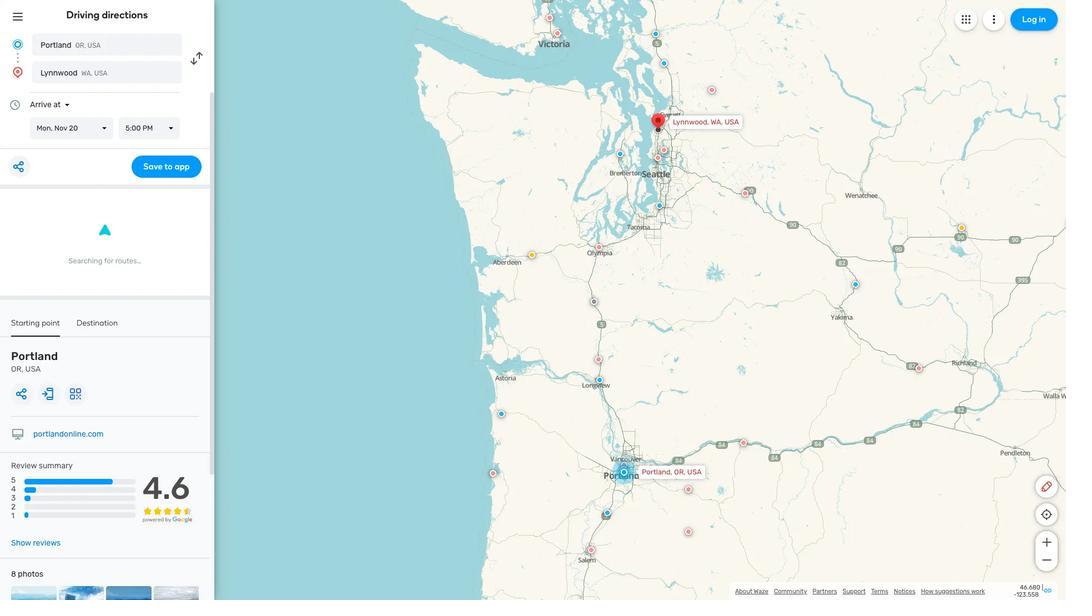 Task type: vqa. For each thing, say whether or not it's contained in the screenshot.
the 1:54 inside the 18 Min Arrive At 1:54 Pm
no



Task type: locate. For each thing, give the bounding box(es) containing it.
or, up lynnwood wa, usa on the left top of page
[[75, 42, 86, 49]]

portland up lynnwood
[[41, 41, 71, 50]]

starting
[[11, 318, 40, 328]]

road closed image
[[547, 14, 553, 21], [554, 30, 561, 37], [655, 154, 662, 161], [742, 190, 749, 197], [596, 244, 603, 251], [596, 356, 602, 363], [741, 439, 747, 446], [621, 460, 628, 467], [490, 470, 497, 477]]

review summary
[[11, 461, 73, 471]]

0 vertical spatial portland
[[41, 41, 71, 50]]

lynnwood wa, usa
[[41, 68, 108, 78]]

photos
[[18, 570, 43, 579]]

2 vertical spatial or,
[[675, 468, 686, 476]]

20
[[69, 124, 78, 132]]

community link
[[774, 588, 808, 595]]

portland down starting point button
[[11, 349, 58, 363]]

0 vertical spatial or,
[[75, 42, 86, 49]]

portland,
[[642, 468, 673, 476]]

wa, right lynnwood,
[[711, 118, 723, 126]]

usa
[[88, 42, 101, 49], [94, 69, 108, 77], [725, 118, 739, 126], [25, 364, 41, 374], [688, 468, 702, 476]]

hazard image
[[959, 224, 966, 231], [529, 252, 536, 258]]

at
[[53, 100, 61, 109]]

terms link
[[872, 588, 889, 595]]

mon,
[[37, 124, 53, 132]]

5 4 3 2 1
[[11, 476, 16, 521]]

usa right lynnwood
[[94, 69, 108, 77]]

police image
[[653, 31, 659, 37], [661, 60, 668, 67], [659, 202, 666, 208], [853, 281, 859, 288]]

wa,
[[81, 69, 93, 77], [711, 118, 723, 126]]

road closed image
[[709, 87, 716, 93], [661, 148, 668, 154], [621, 466, 627, 473], [686, 528, 693, 535], [588, 547, 595, 553]]

arrive
[[30, 100, 52, 109]]

1 vertical spatial or,
[[11, 364, 23, 374]]

2 horizontal spatial or,
[[675, 468, 686, 476]]

portland or, usa down starting point button
[[11, 349, 58, 374]]

0 horizontal spatial hazard image
[[529, 252, 536, 258]]

portland, or, usa
[[642, 468, 702, 476]]

pm
[[143, 124, 153, 132]]

5:00 pm list box
[[119, 117, 180, 139]]

review
[[11, 461, 37, 471]]

accident image
[[591, 298, 598, 305]]

driving
[[66, 9, 100, 21]]

wa, for lynnwood,
[[711, 118, 723, 126]]

waze
[[754, 588, 769, 595]]

destination button
[[77, 318, 118, 336]]

123.558
[[1017, 591, 1039, 598]]

image 1 of portland, portland image
[[11, 586, 56, 600]]

clock image
[[8, 98, 22, 112]]

0 horizontal spatial wa,
[[81, 69, 93, 77]]

support link
[[843, 588, 866, 595]]

starting point
[[11, 318, 60, 328]]

notices
[[894, 588, 916, 595]]

pencil image
[[1041, 480, 1054, 493]]

4
[[11, 485, 16, 494]]

partners
[[813, 588, 838, 595]]

lynnwood, wa, usa
[[673, 118, 739, 126]]

or, right portland,
[[675, 468, 686, 476]]

how suggestions work link
[[922, 588, 986, 595]]

starting point button
[[11, 318, 60, 337]]

portland
[[41, 41, 71, 50], [11, 349, 58, 363]]

4.6
[[143, 470, 190, 507]]

1 horizontal spatial or,
[[75, 42, 86, 49]]

46.680
[[1021, 584, 1041, 591]]

summary
[[39, 461, 73, 471]]

wa, inside lynnwood wa, usa
[[81, 69, 93, 77]]

portland or, usa up lynnwood wa, usa on the left top of page
[[41, 41, 101, 50]]

usa inside lynnwood wa, usa
[[94, 69, 108, 77]]

1 horizontal spatial wa,
[[711, 118, 723, 126]]

driving directions
[[66, 9, 148, 21]]

usa down driving
[[88, 42, 101, 49]]

wa, right lynnwood
[[81, 69, 93, 77]]

support
[[843, 588, 866, 595]]

1 vertical spatial wa,
[[711, 118, 723, 126]]

-
[[1014, 591, 1017, 598]]

wa, for lynnwood
[[81, 69, 93, 77]]

portland or, usa
[[41, 41, 101, 50], [11, 349, 58, 374]]

lynnwood,
[[673, 118, 709, 126]]

or,
[[75, 42, 86, 49], [11, 364, 23, 374], [675, 468, 686, 476]]

searching
[[68, 257, 103, 265]]

0 vertical spatial hazard image
[[959, 224, 966, 231]]

5:00 pm
[[126, 124, 153, 132]]

0 vertical spatial wa,
[[81, 69, 93, 77]]

1 vertical spatial hazard image
[[529, 252, 536, 258]]

police image
[[617, 151, 624, 157], [597, 377, 603, 383], [498, 411, 505, 417], [604, 509, 611, 516]]

or, down starting point button
[[11, 364, 23, 374]]



Task type: describe. For each thing, give the bounding box(es) containing it.
terms
[[872, 588, 889, 595]]

mon, nov 20
[[37, 124, 78, 132]]

lynnwood
[[41, 68, 78, 78]]

portlandonline.com
[[33, 429, 104, 439]]

usa right lynnwood,
[[725, 118, 739, 126]]

1 horizontal spatial hazard image
[[959, 224, 966, 231]]

46.680 | -123.558
[[1014, 584, 1044, 598]]

about waze community partners support terms notices how suggestions work
[[736, 588, 986, 595]]

image 3 of portland, portland image
[[106, 586, 151, 600]]

usa down starting point button
[[25, 364, 41, 374]]

notices link
[[894, 588, 916, 595]]

directions
[[102, 9, 148, 21]]

8
[[11, 570, 16, 579]]

arrive at
[[30, 100, 61, 109]]

3
[[11, 494, 16, 503]]

suggestions
[[936, 588, 970, 595]]

work
[[972, 588, 986, 595]]

image 2 of portland, portland image
[[59, 586, 104, 600]]

how
[[922, 588, 934, 595]]

searching for routes…
[[68, 257, 142, 265]]

community
[[774, 588, 808, 595]]

0 horizontal spatial or,
[[11, 364, 23, 374]]

portlandonline.com link
[[33, 429, 104, 439]]

|
[[1042, 584, 1044, 591]]

routes…
[[115, 257, 142, 265]]

1
[[11, 511, 14, 521]]

about
[[736, 588, 753, 595]]

mon, nov 20 list box
[[30, 117, 113, 139]]

1 vertical spatial portland
[[11, 349, 58, 363]]

2
[[11, 502, 16, 512]]

show reviews
[[11, 538, 61, 548]]

5
[[11, 476, 16, 485]]

computer image
[[11, 428, 24, 441]]

image 4 of portland, portland image
[[154, 586, 199, 600]]

show
[[11, 538, 31, 548]]

current location image
[[11, 38, 24, 51]]

nov
[[54, 124, 67, 132]]

point
[[42, 318, 60, 328]]

location image
[[11, 66, 24, 79]]

for
[[104, 257, 114, 265]]

reviews
[[33, 538, 61, 548]]

zoom in image
[[1040, 536, 1054, 549]]

destination
[[77, 318, 118, 328]]

8 photos
[[11, 570, 43, 579]]

1 vertical spatial portland or, usa
[[11, 349, 58, 374]]

partners link
[[813, 588, 838, 595]]

zoom out image
[[1040, 553, 1054, 567]]

0 vertical spatial portland or, usa
[[41, 41, 101, 50]]

5:00
[[126, 124, 141, 132]]

link image
[[1044, 586, 1053, 595]]

about waze link
[[736, 588, 769, 595]]

usa right portland,
[[688, 468, 702, 476]]



